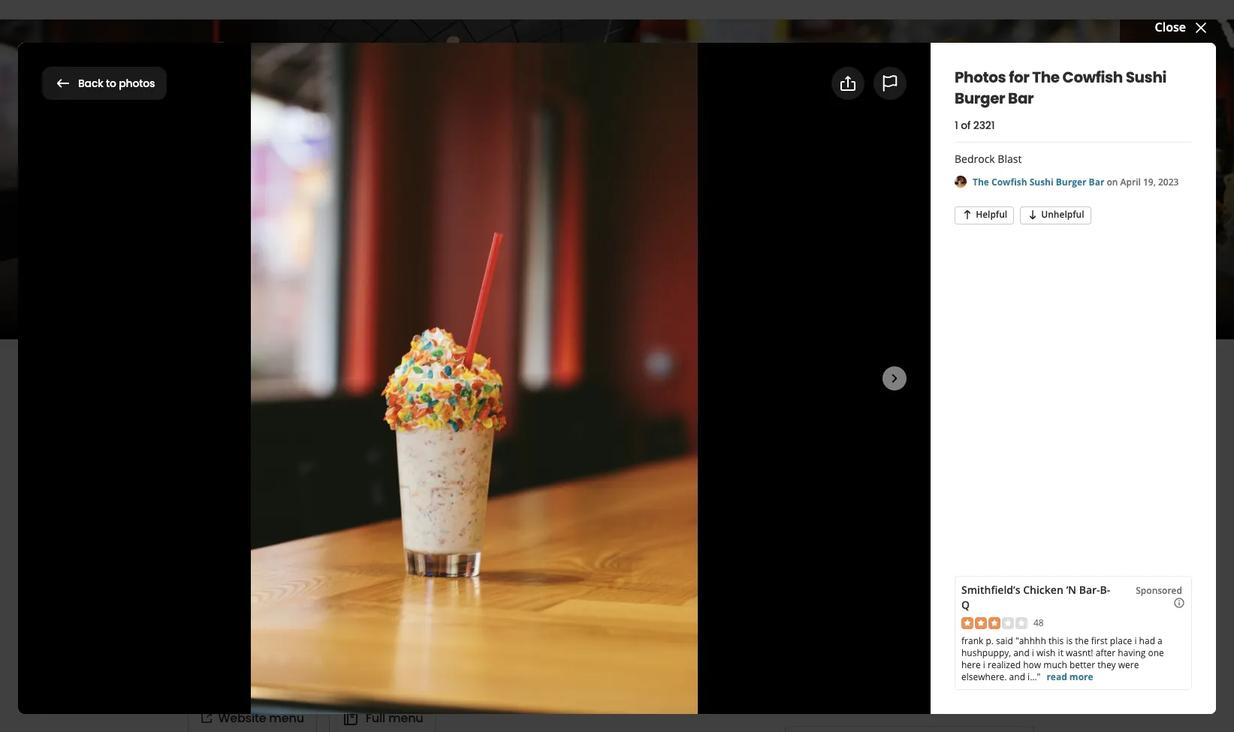 Task type: vqa. For each thing, say whether or not it's contained in the screenshot.
SEARCH PHOTOS text box in the right of the page
yes



Task type: describe. For each thing, give the bounding box(es) containing it.
mini inside 'single mini burger 13 photos'
[[385, 649, 412, 665]]

2023
[[1158, 176, 1179, 188]]

drink (118)
[[312, 124, 375, 141]]

photos inside the firecracker roll 28 photos
[[674, 666, 708, 681]]

back
[[78, 76, 103, 91]]

hours
[[367, 269, 392, 282]]

mins
[[928, 415, 955, 430]]

burger inside 'single mini burger 13 photos'
[[415, 649, 456, 665]]

(118)
[[347, 124, 375, 141]]

$18.00
[[671, 607, 709, 623]]

24 directions v2 image
[[1016, 623, 1034, 641]]

bedrock blast
[[955, 151, 1022, 166]]

(1,928 reviews) link
[[349, 210, 435, 226]]

1
[[955, 118, 958, 133]]

realized
[[988, 659, 1021, 671]]

website
[[218, 710, 266, 727]]

by
[[255, 292, 268, 306]]

mini inside the cowfish mini burgers 13 photos
[[579, 649, 605, 665]]

saved button
[[533, 370, 619, 403]]

first
[[1091, 635, 1108, 647]]

$12.50
[[515, 607, 553, 623]]

sponsored
[[1136, 584, 1182, 597]]

24 camera v2 image
[[338, 377, 356, 395]]

view full menu
[[642, 491, 732, 508]]

add photo
[[362, 377, 424, 394]]

4.3
[[329, 210, 346, 226]]

having
[[1118, 647, 1146, 659]]

the cowfish sushi burger bar
[[187, 153, 718, 204]]

website menu link
[[187, 702, 317, 732]]

photos inside the cowfish mini burgers 13 photos
[[518, 666, 552, 681]]

for for inside (270)
[[119, 68, 148, 97]]

ago
[[391, 292, 410, 306]]

11:00
[[225, 267, 256, 284]]

business categories element
[[181, 0, 1204, 19]]

write
[[223, 377, 254, 394]]

single
[[347, 649, 382, 665]]

more
[[1069, 671, 1093, 684]]

wasnt!
[[1066, 647, 1093, 659]]

april
[[1120, 176, 1141, 188]]

burger up unhelpful
[[1056, 176, 1086, 188]]

forks
[[835, 623, 867, 640]]

Search photos text field
[[946, 68, 1192, 98]]

am
[[259, 267, 278, 284]]

the cowfish sushi burger bar on april 19, 2023
[[973, 176, 1179, 188]]

24 phone v2 image
[[1016, 562, 1034, 580]]

better
[[1070, 659, 1095, 671]]

bars link
[[424, 243, 451, 259]]

were
[[1118, 659, 1139, 671]]

(56)
[[448, 124, 469, 141]]

reviews)
[[386, 210, 435, 226]]

full
[[366, 710, 385, 727]]

burger down (46)
[[524, 153, 648, 204]]

read more
[[1047, 671, 1093, 684]]

menu element
[[163, 427, 800, 732]]

write a review link
[[187, 370, 319, 403]]

24 close v2 image
[[1192, 19, 1210, 37]]

read more link
[[1047, 671, 1093, 684]]

see all 2.3k photos link
[[888, 273, 1047, 309]]

4.3 star rating image
[[187, 206, 320, 230]]

close button
[[1155, 18, 1210, 37]]

16 external link v2 image
[[200, 712, 212, 724]]

north hills roll image
[[190, 524, 329, 636]]

start order
[[877, 456, 942, 474]]

the for the cowfish sushi burger bar on april 19, 2023
[[973, 176, 989, 188]]

'n
[[1066, 583, 1076, 597]]

inside (270)
[[222, 124, 288, 141]]

view full menu link
[[642, 491, 748, 508]]

verified by the business 3 months ago
[[211, 292, 410, 306]]

2 horizontal spatial i
[[1135, 635, 1137, 647]]

back to photos
[[78, 76, 155, 91]]

pm
[[315, 267, 333, 284]]

photos inside back to photos button
[[119, 76, 155, 91]]

unhelpful
[[1041, 208, 1084, 221]]

photos inside see all 2.3k photos "link"
[[981, 283, 1022, 300]]

73 reviews for mini
[[564, 666, 618, 681]]

1 of 2321
[[955, 118, 995, 133]]

9:30
[[288, 267, 312, 284]]

burgers for ,
[[371, 243, 418, 259]]

1 bars from the left
[[338, 243, 365, 259]]

business
[[291, 292, 337, 306]]

$$
[[270, 243, 283, 259]]

27609
[[785, 641, 819, 658]]

menu (46)
[[493, 124, 551, 141]]

said
[[996, 635, 1013, 647]]

photos inside photos for the cowfish sushi burger bar
[[955, 67, 1006, 88]]

of
[[961, 118, 971, 133]]

the for the cowfish sushi burger bar
[[187, 153, 254, 204]]

tab list containing inside (270)
[[42, 124, 563, 154]]

cowfish for the cowfish sushi burger bar
[[262, 153, 409, 204]]

back to photos button
[[42, 67, 167, 100]]

verified
[[211, 292, 253, 306]]

16 info v2 image
[[1173, 597, 1185, 609]]

$8.50
[[359, 607, 390, 623]]

1 , from the left
[[365, 243, 368, 259]]

4.3 (1,928 reviews)
[[329, 210, 435, 226]]

burgers for mini
[[608, 649, 655, 665]]

the for the cowfish mini burgers 13 photos
[[503, 649, 525, 665]]

sushi bars link
[[303, 243, 365, 259]]

months
[[348, 292, 389, 306]]

reviews inside north hills roll 101 reviews
[[272, 666, 312, 681]]

a inside "ahhhh this is the first place i had a hushpuppy, and i wish it wasnt! after having one here i realized how much better they were elsewhere. and i…"
[[1158, 635, 1163, 647]]

start
[[877, 456, 905, 474]]

photo of the cowfish sushi burger bar - raleigh, nc, us. the stout burger image
[[1120, 20, 1234, 340]]

see for see all 2.3k photos
[[913, 283, 935, 300]]

menu for full menu
[[388, 710, 423, 727]]

2 bars from the left
[[424, 243, 451, 259]]

claimed
[[203, 243, 250, 259]]

roll inside north hills roll 101 reviews
[[259, 649, 281, 665]]

24 add photo v2 image
[[832, 74, 850, 92]]

rd
[[870, 623, 885, 640]]

menu
[[493, 124, 526, 141]]

p.
[[986, 635, 994, 647]]

19,
[[1143, 176, 1156, 188]]

sushi down (56)
[[417, 153, 517, 204]]

the cowfish sushi burger bar link
[[973, 176, 1107, 188]]

chicken
[[1023, 583, 1063, 597]]

here
[[961, 659, 981, 671]]

1 horizontal spatial i
[[1032, 647, 1034, 659]]

they
[[1098, 659, 1116, 671]]

cowfish for the cowfish sushi burger bar on april 19, 2023
[[991, 176, 1027, 188]]

4208 six forks rd ste 100 raleigh, nc 27609
[[785, 623, 999, 658]]

after
[[1096, 647, 1116, 659]]

elsewhere.
[[961, 671, 1007, 684]]

0 vertical spatial and
[[1014, 647, 1030, 659]]

north hills roll 101 reviews
[[190, 649, 312, 681]]



Task type: locate. For each thing, give the bounding box(es) containing it.
24 save v2 image
[[546, 377, 564, 395]]

2 horizontal spatial menu
[[697, 491, 732, 508]]

0 horizontal spatial see
[[349, 269, 365, 282]]

sushi up drink
[[284, 68, 342, 97]]

cowfish
[[1062, 67, 1123, 88], [195, 68, 280, 97], [262, 153, 409, 204], [991, 176, 1027, 188], [528, 649, 576, 665]]

2 73 from the left
[[564, 666, 576, 681]]

3 star rating image
[[961, 617, 1028, 629]]

3 reviews from the left
[[579, 666, 618, 681]]

for inside photos for the cowfish sushi burger bar
[[1009, 67, 1029, 88]]

2 horizontal spatial photos
[[981, 283, 1022, 300]]

1 vertical spatial and
[[1009, 671, 1025, 684]]

burgers link
[[371, 243, 418, 259]]

11:00 am - 9:30 pm
[[225, 267, 333, 284]]

1 vertical spatial a
[[1158, 635, 1163, 647]]

tab list
[[42, 124, 563, 154]]

roll
[[259, 649, 281, 665], [730, 649, 753, 665]]

add photos
[[856, 74, 925, 91]]

73 reviews
[[408, 666, 462, 681], [564, 666, 618, 681]]

view
[[642, 491, 671, 508]]

next photo image
[[886, 369, 904, 387]]

burgers left "firecracker"
[[608, 649, 655, 665]]

0 horizontal spatial burgers
[[371, 243, 418, 259]]

photo of the cowfish sushi burger bar - raleigh, nc, us. bedrock blast image
[[0, 20, 213, 340]]

the right "is"
[[1075, 635, 1089, 647]]

sushi up 16 nothelpful v2 image
[[1030, 176, 1054, 188]]

sushi inside photos for the cowfish sushi burger bar
[[1126, 67, 1166, 88]]

photos
[[883, 74, 925, 91], [119, 76, 155, 91], [981, 283, 1022, 300]]

73 for mini
[[408, 666, 420, 681]]

0 vertical spatial burgers
[[371, 243, 418, 259]]

how
[[1023, 659, 1041, 671]]

see for see hours
[[349, 269, 365, 282]]

0 horizontal spatial photos
[[119, 76, 155, 91]]

burger up the 2321
[[955, 88, 1005, 109]]

it
[[1058, 647, 1063, 659]]

raleigh,
[[933, 623, 979, 640]]

dishes
[[237, 490, 277, 508]]

0 vertical spatial a
[[257, 377, 265, 394]]

0 vertical spatial 24 share v2 image
[[839, 75, 857, 93]]

73 for cowfish
[[564, 666, 576, 681]]

burgers inside the cowfish mini burgers 13 photos
[[608, 649, 655, 665]]

menu right full at the bottom of page
[[697, 491, 732, 508]]

unhelpful button
[[1020, 206, 1091, 224]]

start order button
[[785, 448, 1034, 481]]

1 horizontal spatial for
[[1009, 67, 1029, 88]]

menu inside the full menu link
[[388, 710, 423, 727]]

73 reviews left the '28'
[[564, 666, 618, 681]]

firecracker
[[659, 649, 727, 665]]

1 reviews from the left
[[272, 666, 312, 681]]

2.3k
[[955, 283, 978, 300]]

mini
[[385, 649, 412, 665], [579, 649, 605, 665]]

1 horizontal spatial photos
[[883, 74, 925, 91]]

a right had
[[1158, 635, 1163, 647]]

, up see hours at the top
[[365, 243, 368, 259]]

24 message v2 image
[[1016, 684, 1034, 702]]

1 vertical spatial see
[[913, 283, 935, 300]]

q
[[961, 598, 970, 612]]

1 horizontal spatial roll
[[730, 649, 753, 665]]

1 vertical spatial add
[[362, 377, 386, 394]]

0 horizontal spatial i
[[983, 659, 985, 671]]

outside (56)
[[399, 124, 469, 141]]

24 arrow left v2 image
[[54, 74, 72, 92]]

reviews for single
[[423, 666, 462, 681]]

cowfish for the cowfish mini burgers 13 photos
[[528, 649, 576, 665]]

0 horizontal spatial reviews
[[272, 666, 312, 681]]

the right "by"
[[271, 292, 288, 306]]

roll right "firecracker"
[[730, 649, 753, 665]]

0 horizontal spatial menu
[[269, 710, 304, 727]]

0 horizontal spatial add
[[362, 377, 386, 394]]

1 horizontal spatial photos for the cowfish sushi burger bar
[[955, 67, 1166, 109]]

reviews right 101
[[272, 666, 312, 681]]

one
[[1148, 647, 1164, 659]]

photos inside 'single mini burger 13 photos'
[[361, 666, 396, 681]]

0 horizontal spatial a
[[257, 377, 265, 394]]

photos for the cowfish sushi burger bar for blast
[[955, 67, 1166, 109]]

24 share v2 image inside share button
[[455, 377, 473, 395]]

1 mini from the left
[[385, 649, 412, 665]]

had
[[1139, 635, 1155, 647]]

24 share v2 image left share at the left of page
[[455, 377, 473, 395]]

24 flag v2 image
[[881, 75, 899, 93]]

0 horizontal spatial roll
[[259, 649, 281, 665]]

13 inside the cowfish mini burgers 13 photos
[[503, 666, 515, 681]]

1 vertical spatial 24 share v2 image
[[455, 377, 473, 395]]

2 reviews from the left
[[423, 666, 462, 681]]

1 horizontal spatial mini
[[579, 649, 605, 665]]

1 vertical spatial the
[[1075, 635, 1089, 647]]

the inside the cowfish mini burgers 13 photos
[[503, 649, 525, 665]]

i right the here
[[983, 659, 985, 671]]

photo of the cowfish sushi burger bar - raleigh, nc, us. lobby image
[[213, 20, 640, 340]]

add left 24 flag v2 icon
[[856, 74, 880, 91]]

place
[[1110, 635, 1132, 647]]

0 vertical spatial the
[[271, 292, 288, 306]]

burger
[[346, 68, 418, 97], [955, 88, 1005, 109], [524, 153, 648, 204], [1056, 176, 1086, 188], [415, 649, 456, 665]]

photo of the cowfish sushi burger bar - raleigh, nc, us. the not-from-buffalo chicken sandwich image
[[640, 20, 1120, 340]]

2321
[[973, 118, 995, 133]]

website menu
[[218, 710, 304, 727]]

0 horizontal spatial photos for the cowfish sushi burger bar
[[42, 68, 458, 97]]

a right write on the bottom of page
[[257, 377, 265, 394]]

add for add photo
[[362, 377, 386, 394]]

2 mini from the left
[[579, 649, 605, 665]]

i left had
[[1135, 635, 1137, 647]]

single mini burger image
[[347, 524, 485, 636]]

frank
[[961, 635, 983, 647]]

sushi up pm
[[303, 243, 335, 259]]

and
[[1014, 647, 1030, 659], [1009, 671, 1025, 684]]

the
[[271, 292, 288, 306], [1075, 635, 1089, 647]]

1 horizontal spatial 24 share v2 image
[[839, 75, 857, 93]]

add for add photos
[[856, 74, 880, 91]]

0 horizontal spatial the
[[271, 292, 288, 306]]

burger right single
[[415, 649, 456, 665]]

13 down $12.50
[[503, 666, 515, 681]]

smithfield's chicken 'n bar-b- q
[[961, 583, 1110, 612]]

firecracker roll image
[[659, 524, 797, 636]]

photos right to
[[119, 76, 155, 91]]

a
[[257, 377, 265, 394], [1158, 635, 1163, 647]]

smithfield's chicken 'n bar-b- q link
[[961, 583, 1110, 612]]

0 horizontal spatial mini
[[385, 649, 412, 665]]

13 inside 'single mini burger 13 photos'
[[347, 666, 359, 681]]

16 helpful v2 image
[[961, 209, 973, 221]]

photos inside add photos link
[[883, 74, 925, 91]]

73 reviews for burger
[[408, 666, 462, 681]]

0 horizontal spatial 73
[[408, 666, 420, 681]]

2 horizontal spatial reviews
[[579, 666, 618, 681]]

the cowfish mini burgers image
[[503, 524, 641, 636]]

photos right 2.3k
[[981, 283, 1022, 300]]

0 horizontal spatial 13
[[347, 666, 359, 681]]

see
[[349, 269, 365, 282], [913, 283, 935, 300]]

see left the all
[[913, 283, 935, 300]]

bars up see hours at the top
[[338, 243, 365, 259]]

photos for the cowfish sushi burger bar
[[955, 67, 1166, 109], [42, 68, 458, 97]]

see hours link
[[342, 267, 399, 285]]

0 vertical spatial add
[[856, 74, 880, 91]]

all
[[938, 283, 952, 300]]

popular
[[187, 490, 235, 508]]

1 horizontal spatial the
[[1075, 635, 1089, 647]]

b-
[[1100, 583, 1110, 597]]

menu right 'website'
[[269, 710, 304, 727]]

photos right 24 add photo v2
[[883, 74, 925, 91]]

see left hours
[[349, 269, 365, 282]]

13
[[347, 666, 359, 681], [503, 666, 515, 681]]

roll inside the firecracker roll 28 photos
[[730, 649, 753, 665]]

add
[[856, 74, 880, 91], [362, 377, 386, 394]]

16 nothelpful v2 image
[[1027, 209, 1039, 221]]

burgers
[[371, 243, 418, 259], [608, 649, 655, 665]]

reviews up full menu
[[423, 666, 462, 681]]

reviews
[[272, 666, 312, 681], [423, 666, 462, 681], [579, 666, 618, 681]]

reviews left the '28'
[[579, 666, 618, 681]]

inside
[[222, 124, 257, 141]]

100
[[910, 623, 930, 640]]

0 vertical spatial see
[[349, 269, 365, 282]]

helpful button
[[955, 206, 1014, 224]]

see inside "link"
[[913, 283, 935, 300]]

73 reviews up full menu
[[408, 666, 462, 681]]

write a review
[[223, 377, 307, 394]]

add photos link
[[819, 67, 937, 100]]

1 13 from the left
[[347, 666, 359, 681]]

24 menu v2 image
[[342, 709, 360, 727]]

1 horizontal spatial burgers
[[608, 649, 655, 665]]

2 13 from the left
[[503, 666, 515, 681]]

close
[[1155, 19, 1186, 36]]

add right 24 camera v2 icon
[[362, 377, 386, 394]]

1 horizontal spatial menu
[[388, 710, 423, 727]]

i
[[1135, 635, 1137, 647], [1032, 647, 1034, 659], [983, 659, 985, 671]]

0 horizontal spatial ,
[[365, 243, 368, 259]]

i left the wish
[[1032, 647, 1034, 659]]

1 vertical spatial burgers
[[608, 649, 655, 665]]

1 horizontal spatial 13
[[503, 666, 515, 681]]

bars down reviews)
[[424, 243, 451, 259]]

1 roll from the left
[[259, 649, 281, 665]]

1 horizontal spatial ,
[[418, 243, 421, 259]]

and right said
[[1014, 647, 1030, 659]]

reviews for the
[[579, 666, 618, 681]]

48
[[1034, 617, 1044, 629]]

photos for the cowfish sushi burger bar for (270)
[[42, 68, 458, 97]]

menu
[[697, 491, 732, 508], [269, 710, 304, 727], [388, 710, 423, 727]]

menu right full
[[388, 710, 423, 727]]

0 horizontal spatial 73 reviews
[[408, 666, 462, 681]]

, left bars link
[[418, 243, 421, 259]]

and left i…"
[[1009, 671, 1025, 684]]

popular dishes
[[187, 490, 277, 508]]

menu inside website menu link
[[269, 710, 304, 727]]

1 horizontal spatial 73 reviews
[[564, 666, 618, 681]]

1 horizontal spatial bars
[[424, 243, 451, 259]]

single mini burger 13 photos
[[347, 649, 456, 681]]

"ahhhh this is the first place i had a hushpuppy, and i wish it wasnt! after having one here i realized how much better they were elsewhere. and i…"
[[961, 635, 1164, 684]]

1 73 reviews from the left
[[408, 666, 462, 681]]

1 horizontal spatial see
[[913, 283, 935, 300]]

ste
[[888, 623, 907, 640]]

roll up 101
[[259, 649, 281, 665]]

-
[[281, 267, 285, 284]]

burgers up hours
[[371, 243, 418, 259]]

2 , from the left
[[418, 243, 421, 259]]

sushi down close
[[1126, 67, 1166, 88]]

the cowfish mini burgers 13 photos
[[503, 649, 655, 681]]

1 horizontal spatial 73
[[564, 666, 576, 681]]

0 horizontal spatial for
[[119, 68, 148, 97]]

2 73 reviews from the left
[[564, 666, 618, 681]]

photo
[[389, 377, 424, 394]]

the inside "ahhhh this is the first place i had a hushpuppy, and i wish it wasnt! after having one here i realized how much better they were elsewhere. and i…"
[[1075, 635, 1089, 647]]

3
[[339, 292, 345, 306]]

0 horizontal spatial bars
[[338, 243, 365, 259]]

bar-
[[1079, 583, 1100, 597]]

1 horizontal spatial a
[[1158, 635, 1163, 647]]

(1,928
[[349, 210, 383, 226]]

blast
[[998, 151, 1022, 166]]

24 share v2 image
[[839, 75, 857, 93], [455, 377, 473, 395]]

north
[[190, 649, 226, 665]]

2 roll from the left
[[730, 649, 753, 665]]

share
[[480, 377, 514, 394]]

4208
[[785, 623, 812, 640]]

menu for website menu
[[269, 710, 304, 727]]

sushi bars , burgers , bars
[[303, 243, 451, 259]]

cowfish inside the cowfish mini burgers 13 photos
[[528, 649, 576, 665]]

see hours
[[349, 269, 392, 282]]

for for bedrock blast
[[1009, 67, 1029, 88]]

1 73 from the left
[[408, 666, 420, 681]]

1 horizontal spatial add
[[856, 74, 880, 91]]

1 horizontal spatial reviews
[[423, 666, 462, 681]]

0 horizontal spatial 24 share v2 image
[[455, 377, 473, 395]]

24 share v2 image left 24 flag v2 icon
[[839, 75, 857, 93]]

helpful
[[976, 208, 1007, 221]]

13 down single
[[347, 666, 359, 681]]

burger up (118)
[[346, 68, 418, 97]]

share button
[[443, 370, 527, 403]]



